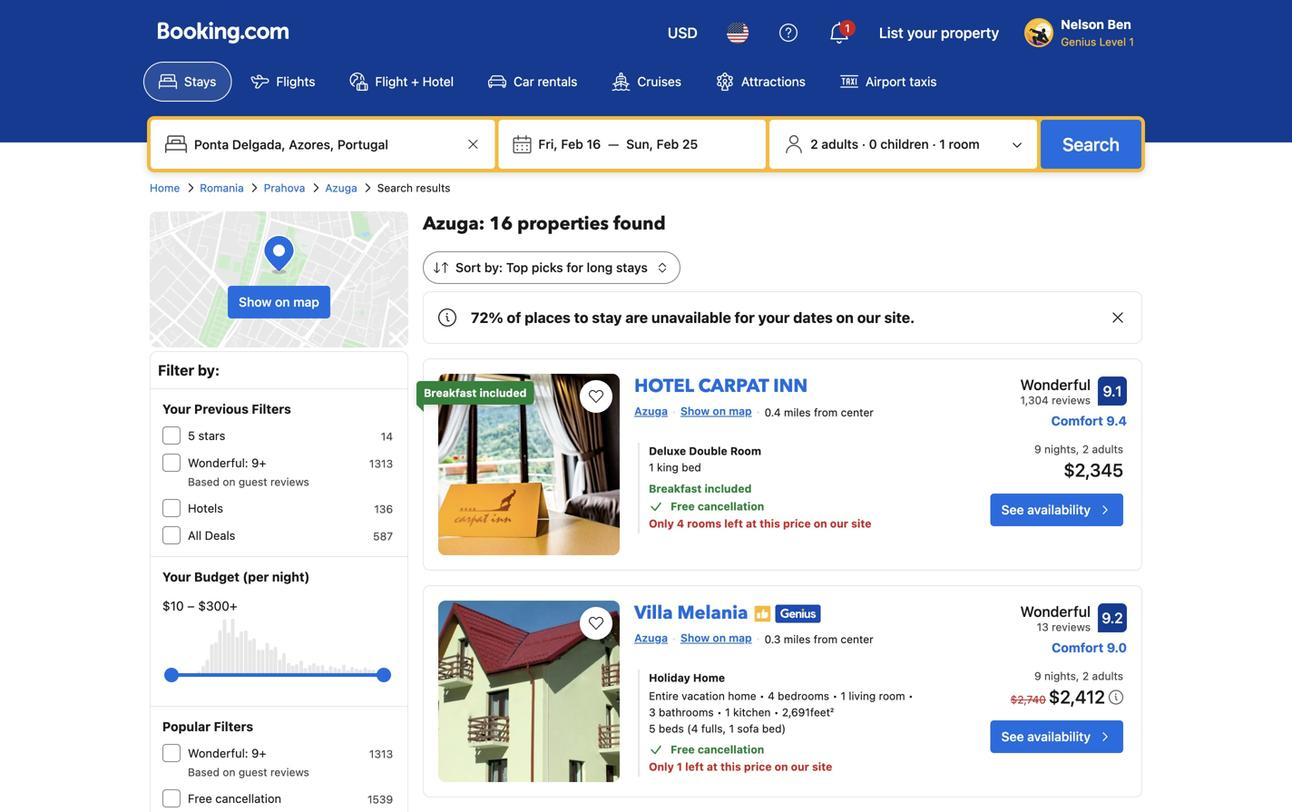 Task type: vqa. For each thing, say whether or not it's contained in the screenshot.
See
yes



Task type: locate. For each thing, give the bounding box(es) containing it.
9 for 9 nights , 2 adults
[[1034, 670, 1041, 682]]

cancellation
[[698, 500, 764, 513], [698, 743, 764, 756], [215, 792, 281, 805]]

0 horizontal spatial 4
[[677, 517, 684, 530]]

1 wonderful element from the top
[[1020, 374, 1091, 396]]

5 stars
[[188, 429, 225, 442]]

1 vertical spatial breakfast
[[649, 482, 702, 495]]

1 up fulls,
[[725, 706, 730, 719]]

your
[[907, 24, 937, 41], [758, 309, 790, 326]]

1 horizontal spatial search
[[1063, 133, 1120, 155]]

only down beds
[[649, 760, 674, 773]]

0 vertical spatial guest
[[239, 475, 267, 488]]

center
[[841, 406, 874, 419], [841, 633, 874, 645]]

1 vertical spatial wonderful:
[[188, 746, 248, 760]]

your previous filters
[[162, 402, 291, 417]]

0 vertical spatial your
[[162, 402, 191, 417]]

wonderful element up the comfort 9.4
[[1020, 374, 1091, 396]]

search for search
[[1063, 133, 1120, 155]]

1 wonderful: 9+ from the top
[[188, 456, 266, 470]]

1 horizontal spatial 16
[[587, 137, 601, 152]]

1 see availability link from the top
[[991, 494, 1123, 526]]

see availability link down $2,412
[[991, 721, 1123, 753]]

1 vertical spatial 5
[[649, 722, 656, 735]]

home left romania
[[150, 181, 180, 194]]

9 up $2,740
[[1034, 670, 1041, 682]]

filters right previous
[[252, 402, 291, 417]]

wonderful: down stars
[[188, 456, 248, 470]]

free cancellation down popular filters
[[188, 792, 281, 805]]

1 left "living"
[[841, 690, 846, 702]]

see availability down $2,740
[[1001, 729, 1091, 744]]

0 vertical spatial see availability link
[[991, 494, 1123, 526]]

center up "living"
[[841, 633, 874, 645]]

see availability link for 9.2
[[991, 721, 1123, 753]]

miles for 9.2
[[784, 633, 811, 645]]

1 vertical spatial adults
[[1092, 443, 1123, 456]]

1 vertical spatial 9+
[[252, 746, 266, 760]]

1 right children
[[939, 137, 945, 152]]

4 left rooms on the bottom
[[677, 517, 684, 530]]

2 from from the top
[[814, 633, 838, 645]]

,
[[1076, 443, 1079, 456], [1076, 670, 1079, 682]]

2 only from the top
[[649, 760, 674, 773]]

9 for 9 nights , 2 adults $2,345
[[1034, 443, 1041, 456]]

free cancellation down fulls,
[[671, 743, 764, 756]]

1 vertical spatial see
[[1001, 729, 1024, 744]]

genius
[[1061, 35, 1096, 48]]

your down filter
[[162, 402, 191, 417]]

1 vertical spatial at
[[707, 760, 718, 773]]

0 vertical spatial only
[[649, 517, 674, 530]]

2 feb from the left
[[657, 137, 679, 152]]

1 see availability from the top
[[1001, 502, 1091, 517]]

wonderful element
[[1020, 374, 1091, 396], [1020, 601, 1091, 622]]

1 based from the top
[[188, 475, 220, 488]]

romania
[[200, 181, 244, 194]]

airport taxis
[[866, 74, 937, 89]]

for right unavailable
[[735, 309, 755, 326]]

included down of
[[480, 387, 527, 399]]

unavailable
[[651, 309, 731, 326]]

your up $10
[[162, 569, 191, 584]]

2 for 9 nights , 2 adults
[[1082, 670, 1089, 682]]

adults left 0
[[822, 137, 859, 152]]

5 left stars
[[188, 429, 195, 442]]

melania
[[677, 601, 748, 626]]

adults inside 9 nights , 2 adults $2,345
[[1092, 443, 1123, 456]]

(4
[[687, 722, 698, 735]]

72%
[[471, 309, 503, 326]]

genius discounts available at this property. image
[[775, 605, 821, 623], [775, 605, 821, 623]]

1 horizontal spatial left
[[724, 517, 743, 530]]

1 vertical spatial from
[[814, 633, 838, 645]]

0 horizontal spatial our
[[791, 760, 809, 773]]

0 horizontal spatial room
[[879, 690, 905, 702]]

by: left "top"
[[484, 260, 503, 275]]

0 vertical spatial show
[[239, 294, 272, 309]]

azuga down villa at the bottom of page
[[634, 632, 668, 644]]

villa melania link
[[634, 593, 748, 626]]

, up $2,345
[[1076, 443, 1079, 456]]

free down (4
[[671, 743, 695, 756]]

9 inside 9 nights , 2 adults $2,345
[[1034, 443, 1041, 456]]

your right list
[[907, 24, 937, 41]]

1 availability from the top
[[1027, 502, 1091, 517]]

fri,
[[538, 137, 558, 152]]

cancellation down popular filters
[[215, 792, 281, 805]]

miles right 0.4
[[784, 406, 811, 419]]

left down (4
[[685, 760, 704, 773]]

9+ down the your previous filters
[[252, 456, 266, 470]]

1 from from the top
[[814, 406, 838, 419]]

0 vertical spatial map
[[293, 294, 319, 309]]

1 guest from the top
[[239, 475, 267, 488]]

based up hotels on the bottom
[[188, 475, 220, 488]]

room inside dropdown button
[[949, 137, 980, 152]]

night)
[[272, 569, 310, 584]]

wonderful 13 reviews
[[1020, 603, 1091, 633]]

room inside entire vacation home • 4 bedrooms • 1 living room • 3 bathrooms • 1 kitchen • 2,691feet² 5 beds (4 fulls, 1 sofa bed)
[[879, 690, 905, 702]]

feb right fri,
[[561, 137, 583, 152]]

comfort down wonderful 1,304 reviews
[[1051, 413, 1103, 428]]

room right "living"
[[879, 690, 905, 702]]

2 see availability from the top
[[1001, 729, 1091, 744]]

azuga down where are you going? field
[[325, 181, 357, 194]]

1 vertical spatial ,
[[1076, 670, 1079, 682]]

based on guest reviews down popular filters
[[188, 766, 309, 779]]

free cancellation up rooms on the bottom
[[671, 500, 764, 513]]

4 up kitchen
[[768, 690, 775, 702]]

0 vertical spatial left
[[724, 517, 743, 530]]

0 vertical spatial search
[[1063, 133, 1120, 155]]

availability
[[1027, 502, 1091, 517], [1027, 729, 1091, 744]]

0 horizontal spatial site
[[812, 760, 832, 773]]

1 vertical spatial 2
[[1082, 443, 1089, 456]]

1 vertical spatial free
[[671, 743, 695, 756]]

adults for 9 nights , 2 adults $2,345
[[1092, 443, 1123, 456]]

see availability for 9.2
[[1001, 729, 1091, 744]]

2 up $2,412
[[1082, 670, 1089, 682]]

1 vertical spatial 9
[[1034, 670, 1041, 682]]

at right rooms on the bottom
[[746, 517, 757, 530]]

our down "deluxe double room" link
[[830, 517, 848, 530]]

on inside button
[[275, 294, 290, 309]]

0 vertical spatial your
[[907, 24, 937, 41]]

14
[[381, 430, 393, 443]]

see availability down 9 nights , 2 adults $2,345
[[1001, 502, 1091, 517]]

reviews inside wonderful 13 reviews
[[1052, 621, 1091, 633]]

5 down 3
[[649, 722, 656, 735]]

0 vertical spatial wonderful
[[1020, 376, 1091, 393]]

1313 up 1539 on the bottom left of page
[[369, 748, 393, 760]]

1 vertical spatial 4
[[768, 690, 775, 702]]

show on map
[[239, 294, 319, 309], [681, 405, 752, 417], [681, 632, 752, 644]]

only left rooms on the bottom
[[649, 517, 674, 530]]

0 vertical spatial home
[[150, 181, 180, 194]]

reviews
[[1052, 394, 1091, 407], [270, 475, 309, 488], [1052, 621, 1091, 633], [270, 766, 309, 779]]

0 vertical spatial wonderful: 9+
[[188, 456, 266, 470]]

0 vertical spatial included
[[480, 387, 527, 399]]

$300+
[[198, 598, 237, 613]]

9 down the 1,304 at right
[[1034, 443, 1041, 456]]

attractions
[[741, 74, 806, 89]]

left right rooms on the bottom
[[724, 517, 743, 530]]

0 vertical spatial show on map
[[239, 294, 319, 309]]

2 · from the left
[[932, 137, 936, 152]]

breakfast down 72%
[[424, 387, 477, 399]]

1 vertical spatial room
[[879, 690, 905, 702]]

your left 'dates'
[[758, 309, 790, 326]]

1 vertical spatial your
[[758, 309, 790, 326]]

1 horizontal spatial your
[[907, 24, 937, 41]]

0 vertical spatial see availability
[[1001, 502, 1091, 517]]

free
[[671, 500, 695, 513], [671, 743, 695, 756], [188, 792, 212, 805]]

9.4
[[1106, 413, 1127, 428]]

from up holiday home link on the bottom right
[[814, 633, 838, 645]]

booking.com image
[[158, 22, 289, 44]]

· left 0
[[862, 137, 866, 152]]

0 vertical spatial room
[[949, 137, 980, 152]]

feb left 25
[[657, 137, 679, 152]]

villa melania image
[[438, 601, 620, 782]]

Where are you going? field
[[187, 128, 462, 161]]

see availability
[[1001, 502, 1091, 517], [1001, 729, 1091, 744]]

wonderful element for 9.1
[[1020, 374, 1091, 396]]

2 vertical spatial show on map
[[681, 632, 752, 644]]

2 see from the top
[[1001, 729, 1024, 744]]

wonderful up the 13
[[1020, 603, 1091, 620]]

adults up $2,345
[[1092, 443, 1123, 456]]

, for 9 nights , 2 adults
[[1076, 670, 1079, 682]]

9
[[1034, 443, 1041, 456], [1034, 670, 1041, 682]]

from up "deluxe double room" link
[[814, 406, 838, 419]]

2 1313 from the top
[[369, 748, 393, 760]]

nights up $2,345
[[1044, 443, 1076, 456]]

1 vertical spatial wonderful
[[1020, 603, 1091, 620]]

group
[[172, 661, 384, 690]]

only for only 1 left at this price on our site
[[649, 760, 674, 773]]

1 horizontal spatial included
[[705, 482, 752, 495]]

1 inside 1 king bed breakfast included
[[649, 461, 654, 474]]

1 horizontal spatial for
[[735, 309, 755, 326]]

2 vertical spatial azuga
[[634, 632, 668, 644]]

1 wonderful from the top
[[1020, 376, 1091, 393]]

for
[[566, 260, 583, 275], [735, 309, 755, 326]]

nights
[[1044, 443, 1076, 456], [1044, 670, 1076, 682]]

miles
[[784, 406, 811, 419], [784, 633, 811, 645]]

2 vertical spatial adults
[[1092, 670, 1123, 682]]

0 horizontal spatial by:
[[198, 362, 220, 379]]

0 vertical spatial breakfast
[[424, 387, 477, 399]]

0 vertical spatial our
[[857, 309, 881, 326]]

1 vertical spatial center
[[841, 633, 874, 645]]

9 nights , 2 adults $2,345
[[1034, 443, 1123, 480]]

1 vertical spatial nights
[[1044, 670, 1076, 682]]

your budget (per night)
[[162, 569, 310, 584]]

1 vertical spatial wonderful: 9+
[[188, 746, 266, 760]]

deals
[[205, 529, 235, 542]]

2 your from the top
[[162, 569, 191, 584]]

azuga down hotel
[[634, 405, 668, 417]]

left
[[724, 517, 743, 530], [685, 760, 704, 773]]

0 vertical spatial 1313
[[369, 457, 393, 470]]

1 vertical spatial comfort
[[1052, 640, 1104, 655]]

0 vertical spatial site
[[851, 517, 872, 530]]

this right rooms on the bottom
[[760, 517, 780, 530]]

1 left list
[[845, 22, 850, 34]]

0 horizontal spatial included
[[480, 387, 527, 399]]

sort by: top picks for long stays
[[456, 260, 648, 275]]

wonderful: 9+ down stars
[[188, 456, 266, 470]]

hotels
[[188, 501, 223, 515]]

2 horizontal spatial our
[[857, 309, 881, 326]]

9+
[[252, 456, 266, 470], [252, 746, 266, 760]]

2 availability from the top
[[1027, 729, 1091, 744]]

0 vertical spatial nights
[[1044, 443, 1076, 456]]

· right children
[[932, 137, 936, 152]]

long
[[587, 260, 613, 275]]

cancellation up only 1 left at this price on our site
[[698, 743, 764, 756]]

flight
[[375, 74, 408, 89]]

wonderful: 9+ down popular filters
[[188, 746, 266, 760]]

hotel
[[634, 374, 694, 399]]

1 vertical spatial miles
[[784, 633, 811, 645]]

stars
[[198, 429, 225, 442]]

availability down $2,412
[[1027, 729, 1091, 744]]

0 horizontal spatial left
[[685, 760, 704, 773]]

free down popular filters
[[188, 792, 212, 805]]

properties
[[517, 211, 609, 236]]

2 inside dropdown button
[[811, 137, 818, 152]]

$10 – $300+
[[162, 598, 237, 613]]

1 horizontal spatial this
[[760, 517, 780, 530]]

1 your from the top
[[162, 402, 191, 417]]

2 up $2,345
[[1082, 443, 1089, 456]]

1 vertical spatial map
[[729, 405, 752, 417]]

availability down 9 nights , 2 adults $2,345
[[1027, 502, 1091, 517]]

this property is part of our preferred partner program. it's committed to providing excellent service and good value. it'll pay us a higher commission if you make a booking. image
[[754, 605, 772, 623]]

based on guest reviews up hotels on the bottom
[[188, 475, 309, 488]]

2 nights from the top
[[1044, 670, 1076, 682]]

stays
[[616, 260, 648, 275]]

1 only from the top
[[649, 517, 674, 530]]

wonderful
[[1020, 376, 1091, 393], [1020, 603, 1091, 620]]

our
[[857, 309, 881, 326], [830, 517, 848, 530], [791, 760, 809, 773]]

azuga for 9.1
[[634, 405, 668, 417]]

1 vertical spatial our
[[830, 517, 848, 530]]

price down "deluxe double room" link
[[783, 517, 811, 530]]

wonderful up the 1,304 at right
[[1020, 376, 1091, 393]]

our left site.
[[857, 309, 881, 326]]

1 vertical spatial availability
[[1027, 729, 1091, 744]]

1313 down 14
[[369, 457, 393, 470]]

2 for 9 nights , 2 adults $2,345
[[1082, 443, 1089, 456]]

0 horizontal spatial search
[[377, 181, 413, 194]]

included down "room"
[[705, 482, 752, 495]]

filters right popular
[[214, 719, 253, 734]]

search results
[[377, 181, 451, 194]]

2 see availability link from the top
[[991, 721, 1123, 753]]

breakfast
[[424, 387, 477, 399], [649, 482, 702, 495]]

kitchen
[[733, 706, 771, 719]]

1 right level
[[1129, 35, 1134, 48]]

1 vertical spatial based
[[188, 766, 220, 779]]

1 inside nelson ben genius level 1
[[1129, 35, 1134, 48]]

for left long
[[566, 260, 583, 275]]

1 down beds
[[677, 760, 682, 773]]

bed)
[[762, 722, 786, 735]]

0
[[869, 137, 877, 152]]

2 vertical spatial our
[[791, 760, 809, 773]]

comfort up 9 nights , 2 adults
[[1052, 640, 1104, 655]]

based on guest reviews
[[188, 475, 309, 488], [188, 766, 309, 779]]

1 left "king"
[[649, 461, 654, 474]]

1 vertical spatial show
[[681, 405, 710, 417]]

adults down 9.0
[[1092, 670, 1123, 682]]

from
[[814, 406, 838, 419], [814, 633, 838, 645]]

1 horizontal spatial site
[[851, 517, 872, 530]]

see for 9.2
[[1001, 729, 1024, 744]]

by: right filter
[[198, 362, 220, 379]]

reviews inside wonderful 1,304 reviews
[[1052, 394, 1091, 407]]

based down popular filters
[[188, 766, 220, 779]]

2 , from the top
[[1076, 670, 1079, 682]]

1 vertical spatial this
[[720, 760, 741, 773]]

0 vertical spatial miles
[[784, 406, 811, 419]]

1 horizontal spatial ·
[[932, 137, 936, 152]]

hotel carpat inn
[[634, 374, 808, 399]]

1 center from the top
[[841, 406, 874, 419]]

wonderful element for 9.2
[[1020, 601, 1091, 622]]

children
[[880, 137, 929, 152]]

0 vertical spatial 9
[[1034, 443, 1041, 456]]

flights link
[[235, 62, 331, 102]]

stay
[[592, 309, 622, 326]]

0 vertical spatial 16
[[587, 137, 601, 152]]

1 vertical spatial guest
[[239, 766, 267, 779]]

1 vertical spatial by:
[[198, 362, 220, 379]]

1 see from the top
[[1001, 502, 1024, 517]]

miles for 9.1
[[784, 406, 811, 419]]

0 horizontal spatial breakfast
[[424, 387, 477, 399]]

2 left 0
[[811, 137, 818, 152]]

comfort for 9.2
[[1052, 640, 1104, 655]]

cruises link
[[597, 62, 697, 102]]

home up vacation
[[693, 671, 725, 684]]

at down fulls,
[[707, 760, 718, 773]]

1 vertical spatial show on map
[[681, 405, 752, 417]]

fri, feb 16 button
[[531, 128, 608, 161]]

1 horizontal spatial home
[[693, 671, 725, 684]]

taxis
[[910, 74, 937, 89]]

show on map inside button
[[239, 294, 319, 309]]

free up rooms on the bottom
[[671, 500, 695, 513]]

2 vertical spatial map
[[729, 632, 752, 644]]

2 9 from the top
[[1034, 670, 1041, 682]]

2 center from the top
[[841, 633, 874, 645]]

1 9 from the top
[[1034, 443, 1041, 456]]

prahova link
[[264, 180, 305, 196]]

search inside search button
[[1063, 133, 1120, 155]]

1 horizontal spatial 5
[[649, 722, 656, 735]]

1 · from the left
[[862, 137, 866, 152]]

, up $2,412
[[1076, 670, 1079, 682]]

cancellation up rooms on the bottom
[[698, 500, 764, 513]]

1 vertical spatial azuga
[[634, 405, 668, 417]]

room right children
[[949, 137, 980, 152]]

1 vertical spatial see availability link
[[991, 721, 1123, 753]]

0 vertical spatial adults
[[822, 137, 859, 152]]

carpat
[[698, 374, 769, 399]]

wonderful inside wonderful 1,304 reviews
[[1020, 376, 1091, 393]]

·
[[862, 137, 866, 152], [932, 137, 936, 152]]

1 vertical spatial based on guest reviews
[[188, 766, 309, 779]]

home link
[[150, 180, 180, 196]]

2 wonderful from the top
[[1020, 603, 1091, 620]]

by: for filter
[[198, 362, 220, 379]]

2 wonderful element from the top
[[1020, 601, 1091, 622]]

nights inside 9 nights , 2 adults $2,345
[[1044, 443, 1076, 456]]

2 wonderful: from the top
[[188, 746, 248, 760]]

1 , from the top
[[1076, 443, 1079, 456]]

1 nights from the top
[[1044, 443, 1076, 456]]

entire vacation home • 4 bedrooms • 1 living room • 3 bathrooms • 1 kitchen • 2,691feet² 5 beds (4 fulls, 1 sofa bed)
[[649, 690, 913, 735]]

hotel carpat inn image
[[438, 374, 620, 555]]

site
[[851, 517, 872, 530], [812, 760, 832, 773]]

2 vertical spatial 2
[[1082, 670, 1089, 682]]

azuga link
[[325, 180, 357, 196]]

search for search results
[[377, 181, 413, 194]]

this down fulls,
[[720, 760, 741, 773]]

0 vertical spatial center
[[841, 406, 874, 419]]

bedrooms
[[778, 690, 829, 702]]

2 inside 9 nights , 2 adults $2,345
[[1082, 443, 1089, 456]]

1 vertical spatial cancellation
[[698, 743, 764, 756]]

1
[[845, 22, 850, 34], [1129, 35, 1134, 48], [939, 137, 945, 152], [649, 461, 654, 474], [841, 690, 846, 702], [725, 706, 730, 719], [729, 722, 734, 735], [677, 760, 682, 773]]

1 vertical spatial 1313
[[369, 748, 393, 760]]

wonderful element up comfort 9.0
[[1020, 601, 1091, 622]]

0 vertical spatial wonderful:
[[188, 456, 248, 470]]

9+ down popular filters
[[252, 746, 266, 760]]

• up bed)
[[774, 706, 779, 719]]

at
[[746, 517, 757, 530], [707, 760, 718, 773]]

price down sofa
[[744, 760, 772, 773]]

romania link
[[200, 180, 244, 196]]

, inside 9 nights , 2 adults $2,345
[[1076, 443, 1079, 456]]

16 left —
[[587, 137, 601, 152]]

2
[[811, 137, 818, 152], [1082, 443, 1089, 456], [1082, 670, 1089, 682]]



Task type: describe. For each thing, give the bounding box(es) containing it.
(per
[[243, 569, 269, 584]]

center for 9.1
[[841, 406, 874, 419]]

nights for 9 nights , 2 adults $2,345
[[1044, 443, 1076, 456]]

2 9+ from the top
[[252, 746, 266, 760]]

wonderful for 9.1
[[1020, 376, 1091, 393]]

see availability link for 9.1
[[991, 494, 1123, 526]]

0 vertical spatial this
[[760, 517, 780, 530]]

property
[[941, 24, 999, 41]]

1 button
[[818, 11, 861, 54]]

beds
[[659, 722, 684, 735]]

• up kitchen
[[760, 690, 765, 702]]

1 based on guest reviews from the top
[[188, 475, 309, 488]]

• left "living"
[[833, 690, 838, 702]]

entire
[[649, 690, 679, 702]]

wonderful 1,304 reviews
[[1020, 376, 1091, 407]]

0 horizontal spatial 5
[[188, 429, 195, 442]]

0 vertical spatial price
[[783, 517, 811, 530]]

flight + hotel link
[[334, 62, 469, 102]]

0 horizontal spatial home
[[150, 181, 180, 194]]

2 based from the top
[[188, 766, 220, 779]]

breakfast included
[[424, 387, 527, 399]]

availability for 9.2
[[1027, 729, 1091, 744]]

2 wonderful: 9+ from the top
[[188, 746, 266, 760]]

5 inside entire vacation home • 4 bedrooms • 1 living room • 3 bathrooms • 1 kitchen • 2,691feet² 5 beds (4 fulls, 1 sofa bed)
[[649, 722, 656, 735]]

0.4 miles from center
[[765, 406, 874, 419]]

13
[[1037, 621, 1049, 633]]

car rentals link
[[473, 62, 593, 102]]

show on map button
[[228, 286, 330, 319]]

airport taxis link
[[825, 62, 952, 102]]

$2,740
[[1011, 693, 1046, 706]]

list your property
[[879, 24, 999, 41]]

center for 9.2
[[841, 633, 874, 645]]

fri, feb 16 — sun, feb 25
[[538, 137, 698, 152]]

1 vertical spatial filters
[[214, 719, 253, 734]]

2 adults · 0 children · 1 room button
[[777, 127, 1030, 162]]

from for 9.2
[[814, 633, 838, 645]]

1 vertical spatial free cancellation
[[671, 743, 764, 756]]

nights for 9 nights , 2 adults
[[1044, 670, 1076, 682]]

nelson
[[1061, 17, 1104, 32]]

map for 9.1
[[729, 405, 752, 417]]

search button
[[1041, 120, 1142, 169]]

previous
[[194, 402, 249, 417]]

availability for 9.1
[[1027, 502, 1091, 517]]

azuga for 9.2
[[634, 632, 668, 644]]

airport
[[866, 74, 906, 89]]

usd button
[[657, 11, 709, 54]]

1 vertical spatial site
[[812, 760, 832, 773]]

0 vertical spatial azuga
[[325, 181, 357, 194]]

1 feb from the left
[[561, 137, 583, 152]]

1 king bed breakfast included
[[649, 461, 752, 495]]

2 adults · 0 children · 1 room
[[811, 137, 980, 152]]

+
[[411, 74, 419, 89]]

villa melania
[[634, 601, 748, 626]]

bed
[[682, 461, 701, 474]]

0 horizontal spatial this
[[720, 760, 741, 773]]

2 vertical spatial free
[[188, 792, 212, 805]]

only 1 left at this price on our site
[[649, 760, 832, 773]]

king
[[657, 461, 679, 474]]

sort
[[456, 260, 481, 275]]

cruises
[[637, 74, 681, 89]]

flight + hotel
[[375, 74, 454, 89]]

dates
[[793, 309, 833, 326]]

deluxe
[[649, 445, 686, 457]]

2,691feet²
[[782, 706, 834, 719]]

0 vertical spatial free cancellation
[[671, 500, 764, 513]]

show on map for 9.1
[[681, 405, 752, 417]]

–
[[187, 598, 195, 613]]

by: for sort
[[484, 260, 503, 275]]

2 based on guest reviews from the top
[[188, 766, 309, 779]]

home
[[728, 690, 756, 702]]

this property is part of our preferred partner program. it's committed to providing excellent service and good value. it'll pay us a higher commission if you make a booking. image
[[754, 605, 772, 623]]

1 left sofa
[[729, 722, 734, 735]]

flights
[[276, 74, 315, 89]]

show for 9.1
[[681, 405, 710, 417]]

1 vertical spatial for
[[735, 309, 755, 326]]

site.
[[884, 309, 915, 326]]

0 vertical spatial 4
[[677, 517, 684, 530]]

1 horizontal spatial our
[[830, 517, 848, 530]]

vacation
[[682, 690, 725, 702]]

9.0
[[1107, 640, 1127, 655]]

adults inside dropdown button
[[822, 137, 859, 152]]

map inside button
[[293, 294, 319, 309]]

1 inside dropdown button
[[939, 137, 945, 152]]

your account menu nelson ben genius level 1 element
[[1025, 8, 1142, 50]]

stays link
[[143, 62, 232, 102]]

9.2
[[1102, 609, 1123, 627]]

scored 9.2 element
[[1098, 603, 1127, 632]]

0 horizontal spatial at
[[707, 760, 718, 773]]

from for 9.1
[[814, 406, 838, 419]]

prahova
[[264, 181, 305, 194]]

sun, feb 25 button
[[619, 128, 705, 161]]

azuga:
[[423, 211, 485, 236]]

2 vertical spatial free cancellation
[[188, 792, 281, 805]]

1 wonderful: from the top
[[188, 456, 248, 470]]

1 vertical spatial home
[[693, 671, 725, 684]]

adults for 9 nights , 2 adults
[[1092, 670, 1123, 682]]

—
[[608, 137, 619, 152]]

1 1313 from the top
[[369, 457, 393, 470]]

rooms
[[687, 517, 722, 530]]

attractions link
[[701, 62, 821, 102]]

comfort for 9.1
[[1051, 413, 1103, 428]]

holiday home
[[649, 671, 725, 684]]

0 vertical spatial filters
[[252, 402, 291, 417]]

to
[[574, 309, 588, 326]]

breakfast inside 1 king bed breakfast included
[[649, 482, 702, 495]]

25
[[682, 137, 698, 152]]

azuga: 16 properties found
[[423, 211, 666, 236]]

see for 9.1
[[1001, 502, 1024, 517]]

0.3
[[765, 633, 781, 645]]

4 inside entire vacation home • 4 bedrooms • 1 living room • 3 bathrooms • 1 kitchen • 2,691feet² 5 beds (4 fulls, 1 sofa bed)
[[768, 690, 775, 702]]

hotel
[[423, 74, 454, 89]]

587
[[373, 530, 393, 543]]

$2,345
[[1064, 459, 1123, 480]]

living
[[849, 690, 876, 702]]

villa
[[634, 601, 673, 626]]

places
[[525, 309, 571, 326]]

ben
[[1107, 17, 1131, 32]]

1 inside dropdown button
[[845, 22, 850, 34]]

show inside button
[[239, 294, 272, 309]]

1 vertical spatial 16
[[489, 211, 513, 236]]

, for 9 nights , 2 adults $2,345
[[1076, 443, 1079, 456]]

0 horizontal spatial your
[[758, 309, 790, 326]]

2 guest from the top
[[239, 766, 267, 779]]

1 vertical spatial left
[[685, 760, 704, 773]]

sofa
[[737, 722, 759, 735]]

wonderful for 9.2
[[1020, 603, 1091, 620]]

room
[[730, 445, 761, 457]]

1 horizontal spatial at
[[746, 517, 757, 530]]

are
[[625, 309, 648, 326]]

car
[[514, 74, 534, 89]]

level
[[1099, 35, 1126, 48]]

found
[[613, 211, 666, 236]]

map for 9.2
[[729, 632, 752, 644]]

filter
[[158, 362, 194, 379]]

deluxe double room link
[[649, 443, 956, 459]]

holiday home link
[[649, 670, 956, 686]]

see availability for 9.1
[[1001, 502, 1091, 517]]

car rentals
[[514, 74, 578, 89]]

your for your previous filters
[[162, 402, 191, 417]]

0 vertical spatial cancellation
[[698, 500, 764, 513]]

$10
[[162, 598, 184, 613]]

hotel carpat inn link
[[634, 367, 808, 399]]

0 horizontal spatial for
[[566, 260, 583, 275]]

your for your budget (per night)
[[162, 569, 191, 584]]

deluxe double room
[[649, 445, 761, 457]]

show on map for 9.2
[[681, 632, 752, 644]]

0 vertical spatial free
[[671, 500, 695, 513]]

9 nights , 2 adults
[[1034, 670, 1123, 682]]

• up fulls,
[[717, 706, 722, 719]]

1 9+ from the top
[[252, 456, 266, 470]]

included inside 1 king bed breakfast included
[[705, 482, 752, 495]]

popular
[[162, 719, 211, 734]]

• right "living"
[[908, 690, 913, 702]]

show for 9.2
[[681, 632, 710, 644]]

0.3 miles from center
[[765, 633, 874, 645]]

scored 9.1 element
[[1098, 377, 1127, 406]]

only for only 4 rooms left at this price on our site
[[649, 517, 674, 530]]

comfort 9.0
[[1052, 640, 1127, 655]]

2 vertical spatial cancellation
[[215, 792, 281, 805]]

search results updated. azuga: 16 properties found. element
[[423, 211, 1142, 237]]

usd
[[668, 24, 698, 41]]

0 horizontal spatial price
[[744, 760, 772, 773]]



